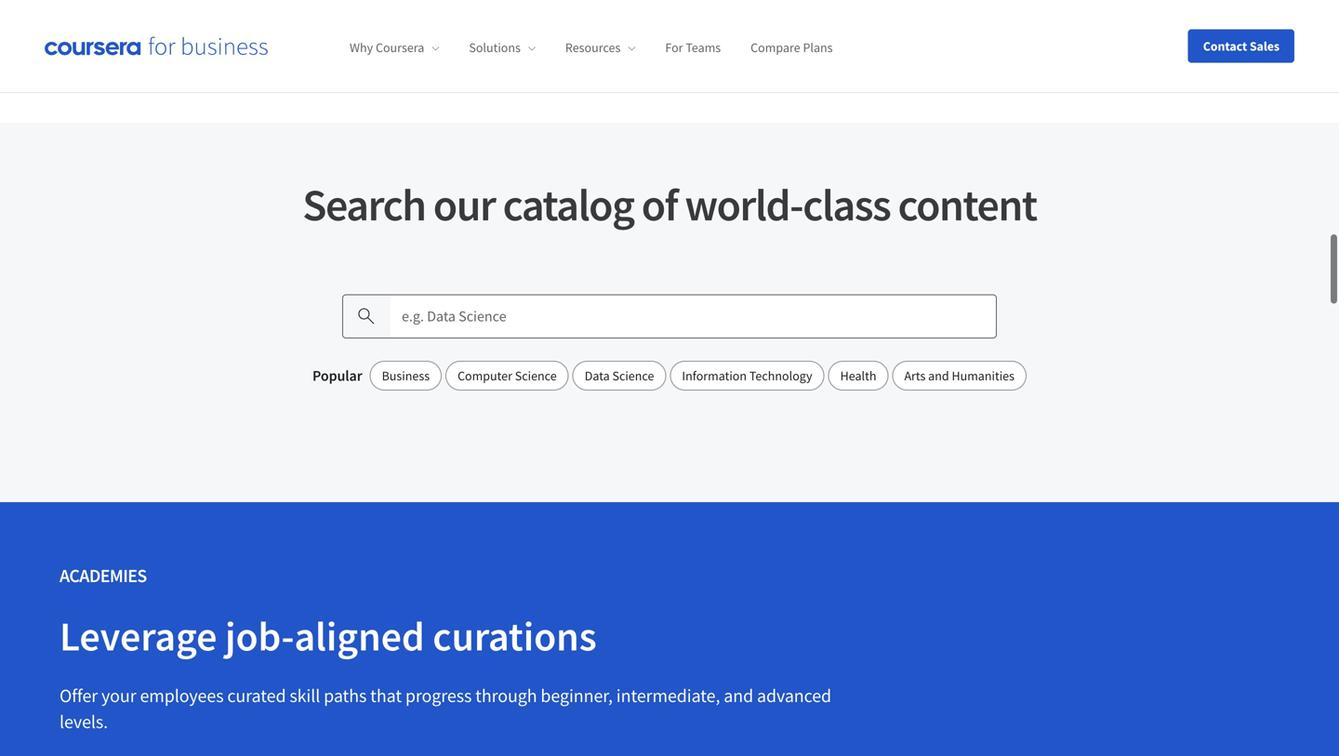 Task type: describe. For each thing, give the bounding box(es) containing it.
search our catalog of world-class content
[[302, 177, 1037, 232]]

job-
[[225, 610, 294, 662]]

beginner,
[[541, 684, 613, 707]]

solutions
[[469, 39, 521, 56]]

compare plans link
[[751, 39, 833, 56]]

aligned
[[294, 610, 425, 662]]

contact sales button
[[1188, 29, 1295, 63]]

search
[[302, 177, 426, 232]]

class
[[803, 177, 890, 232]]

sales
[[1250, 38, 1280, 54]]

and inside button
[[928, 367, 949, 384]]

Data Science button
[[573, 361, 666, 390]]

of
[[642, 177, 677, 232]]

catalog
[[503, 177, 634, 232]]

humanities
[[952, 367, 1015, 384]]

levels.
[[60, 710, 108, 733]]

popular option group
[[370, 361, 1027, 390]]

data science
[[585, 367, 654, 384]]

curations
[[433, 610, 597, 662]]

coursera
[[376, 39, 424, 56]]

Arts and Humanities button
[[892, 361, 1027, 390]]

contact sales
[[1203, 38, 1280, 54]]

coursera for business image
[[45, 37, 268, 56]]

compare plans
[[751, 39, 833, 56]]

plans
[[803, 39, 833, 56]]

health
[[840, 367, 876, 384]]

Health button
[[828, 361, 889, 390]]

and inside offer your employees curated skill paths that progress through beginner, intermediate, and advanced levels.
[[724, 684, 753, 707]]

for teams link
[[665, 39, 721, 56]]

resources link
[[565, 39, 636, 56]]

Business button
[[370, 361, 442, 390]]

intermediate,
[[616, 684, 720, 707]]

for teams
[[665, 39, 721, 56]]

leverage job-aligned curations
[[60, 610, 597, 662]]

employees
[[140, 684, 224, 707]]

that
[[370, 684, 402, 707]]



Task type: locate. For each thing, give the bounding box(es) containing it.
contact
[[1203, 38, 1247, 54]]

information technology
[[682, 367, 812, 384]]

skill
[[290, 684, 320, 707]]

why coursera
[[350, 39, 424, 56]]

computer science
[[458, 367, 557, 384]]

your
[[101, 684, 136, 707]]

offer
[[60, 684, 98, 707]]

business
[[382, 367, 430, 384]]

why
[[350, 39, 373, 56]]

compare
[[751, 39, 800, 56]]

science
[[515, 367, 557, 384], [612, 367, 654, 384]]

2 science from the left
[[612, 367, 654, 384]]

advanced
[[757, 684, 832, 707]]

through
[[475, 684, 537, 707]]

science right data
[[612, 367, 654, 384]]

leverage
[[60, 610, 217, 662]]

technology
[[749, 367, 812, 384]]

and
[[928, 367, 949, 384], [724, 684, 753, 707]]

academies
[[60, 564, 147, 587]]

0 vertical spatial and
[[928, 367, 949, 384]]

curated
[[227, 684, 286, 707]]

science for computer science
[[515, 367, 557, 384]]

arts and humanities
[[904, 367, 1015, 384]]

1 horizontal spatial science
[[612, 367, 654, 384]]

science for data science
[[612, 367, 654, 384]]

1 vertical spatial and
[[724, 684, 753, 707]]

and right arts in the right of the page
[[928, 367, 949, 384]]

and left advanced
[[724, 684, 753, 707]]

0 horizontal spatial science
[[515, 367, 557, 384]]

paths
[[324, 684, 367, 707]]

solutions link
[[469, 39, 536, 56]]

popular
[[313, 366, 362, 385]]

science right "computer"
[[515, 367, 557, 384]]

progress
[[405, 684, 472, 707]]

arts
[[904, 367, 926, 384]]

Search query text field
[[391, 294, 997, 338]]

Information Technology button
[[670, 361, 825, 390]]

offer your employees curated skill paths that progress through beginner, intermediate, and advanced levels.
[[60, 684, 832, 733]]

data
[[585, 367, 610, 384]]

resources
[[565, 39, 621, 56]]

for
[[665, 39, 683, 56]]

content
[[898, 177, 1037, 232]]

world-
[[685, 177, 803, 232]]

teams
[[686, 39, 721, 56]]

0 horizontal spatial and
[[724, 684, 753, 707]]

1 horizontal spatial and
[[928, 367, 949, 384]]

Computer Science button
[[446, 361, 569, 390]]

information
[[682, 367, 747, 384]]

our
[[433, 177, 495, 232]]

1 science from the left
[[515, 367, 557, 384]]

why coursera link
[[350, 39, 439, 56]]

computer
[[458, 367, 512, 384]]



Task type: vqa. For each thing, say whether or not it's contained in the screenshot.
test)
no



